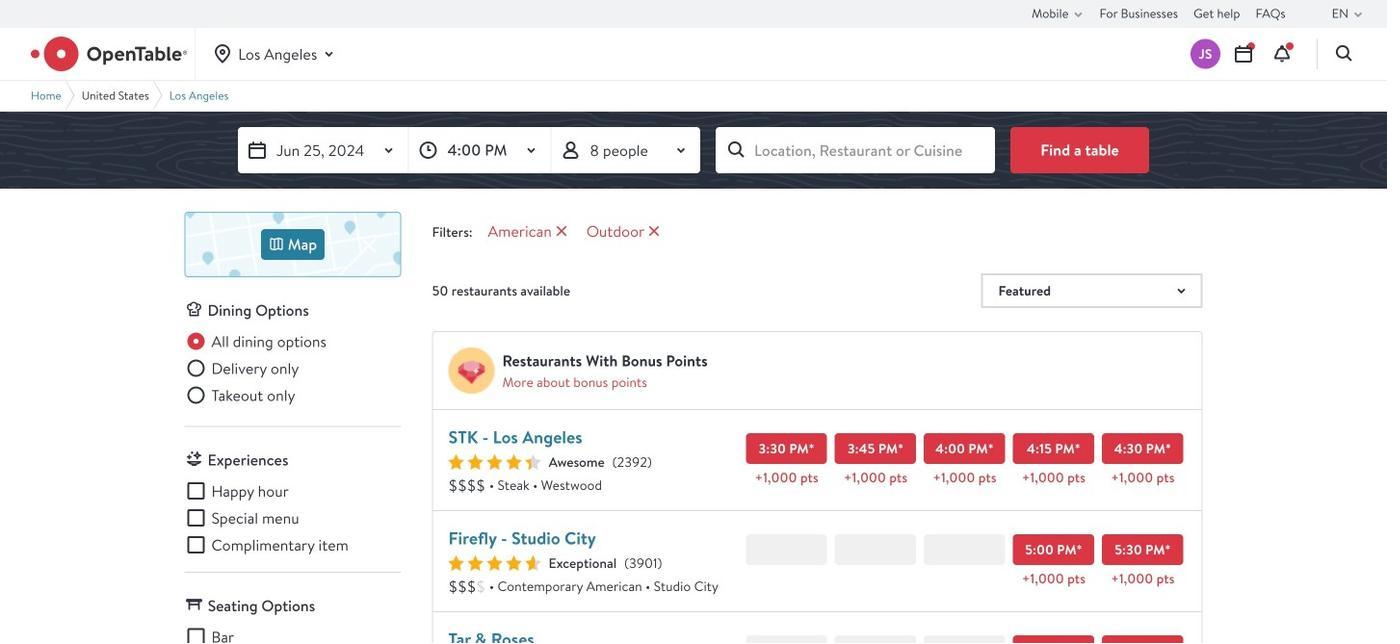 Task type: vqa. For each thing, say whether or not it's contained in the screenshot.
4.2 Stars image
yes



Task type: locate. For each thing, give the bounding box(es) containing it.
0 vertical spatial group
[[185, 330, 401, 411]]

Please input a Location, Restaurant or Cuisine field
[[716, 127, 995, 173]]

1 vertical spatial group
[[185, 480, 401, 557]]

None radio
[[185, 330, 327, 353], [185, 384, 295, 407], [185, 330, 327, 353], [185, 384, 295, 407]]

None radio
[[185, 357, 299, 380]]

1 group from the top
[[185, 330, 401, 411]]

None field
[[716, 127, 995, 173]]

4.2 stars image
[[449, 455, 541, 470]]

group
[[185, 330, 401, 411], [185, 480, 401, 557]]



Task type: describe. For each thing, give the bounding box(es) containing it.
4.7 stars image
[[449, 556, 541, 571]]

opentable logo image
[[31, 37, 187, 71]]

2 group from the top
[[185, 480, 401, 557]]

bonus point image
[[449, 348, 495, 394]]



